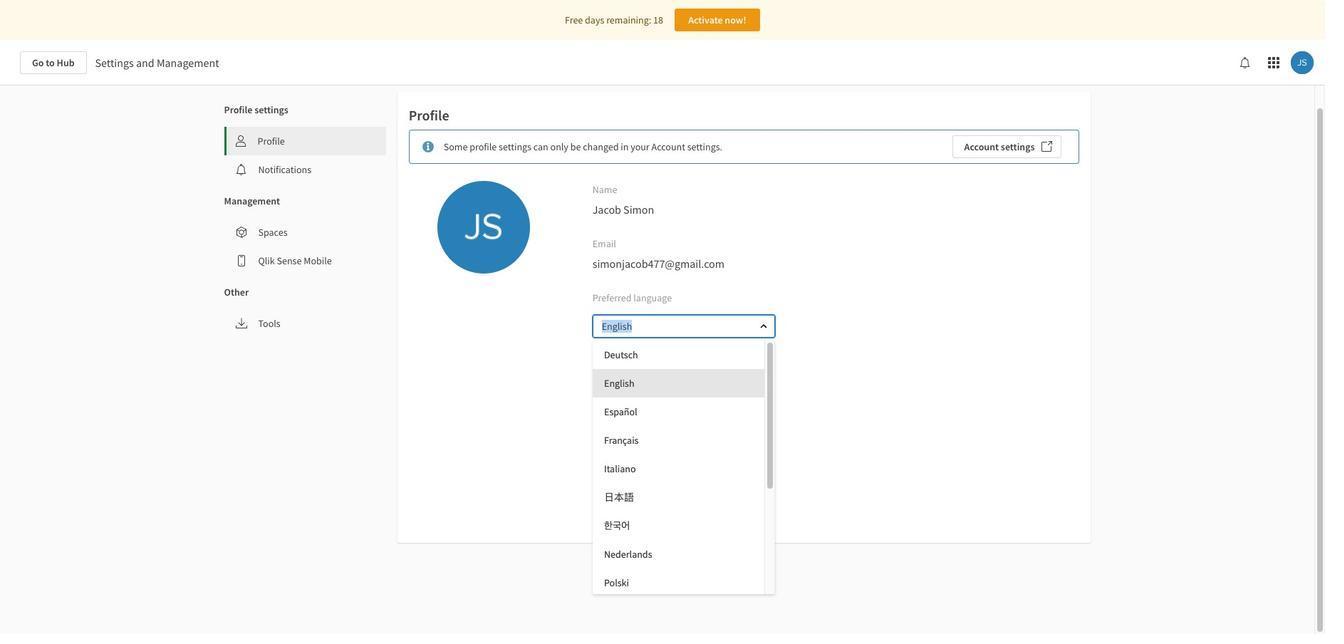 Task type: vqa. For each thing, say whether or not it's contained in the screenshot.
THE ANALYTICS TO EXPLORE LINK
no



Task type: locate. For each thing, give the bounding box(es) containing it.
settings
[[254, 103, 288, 116], [499, 140, 531, 153], [1001, 140, 1035, 153], [631, 423, 663, 435]]

list box containing deutsch
[[593, 341, 775, 597]]

management right 'and'
[[157, 56, 219, 70]]

settings.
[[687, 140, 722, 153]]

2 open image from the top
[[759, 453, 768, 462]]

None text field
[[594, 315, 747, 338]]

sense
[[277, 254, 302, 267]]

qlik
[[258, 254, 275, 267]]

1 horizontal spatial jacob simon image
[[1291, 51, 1314, 74]]

activate now! link
[[675, 9, 760, 31]]

activate now!
[[688, 14, 746, 26]]

creating
[[679, 423, 713, 435]]

list box
[[593, 341, 775, 597]]

1 open image from the top
[[759, 388, 768, 396]]

changed
[[583, 140, 619, 153]]

0 vertical spatial jacob simon image
[[1291, 51, 1314, 74]]

settings for profile settings
[[254, 103, 288, 116]]

management
[[157, 56, 219, 70], [224, 194, 280, 207]]

jacob simon image
[[1291, 51, 1314, 74], [437, 181, 530, 274]]

0 vertical spatial open image
[[759, 388, 768, 396]]

message
[[699, 494, 735, 507]]

zone
[[615, 357, 635, 370]]

0 horizontal spatial profile
[[224, 103, 252, 116]]

hub
[[57, 56, 74, 69]]

profile settings
[[224, 103, 288, 116]]

italiano
[[604, 462, 636, 475]]

preferred
[[592, 291, 631, 304]]

1 account from the left
[[651, 140, 685, 153]]

open image
[[759, 388, 768, 396], [759, 453, 768, 462]]

account settings
[[964, 140, 1035, 153]]

1 vertical spatial open image
[[759, 453, 768, 462]]

日本語
[[604, 491, 634, 504]]

open image for time zone
[[759, 388, 768, 396]]

tools link
[[224, 309, 386, 338]]

profile
[[224, 103, 252, 116], [409, 106, 449, 124], [258, 135, 285, 147]]

1 vertical spatial management
[[224, 194, 280, 207]]

1 horizontal spatial management
[[224, 194, 280, 207]]

regional settings for creating apps
[[592, 423, 735, 435]]

profile
[[470, 140, 497, 153]]

free days remaining: 18
[[565, 14, 663, 26]]

email
[[592, 237, 616, 250]]

and
[[136, 56, 154, 70]]

your
[[631, 140, 649, 153]]

account
[[651, 140, 685, 153], [964, 140, 999, 153]]

go to hub link
[[20, 51, 87, 74]]

0 horizontal spatial management
[[157, 56, 219, 70]]

management up the spaces
[[224, 194, 280, 207]]

free
[[565, 14, 583, 26]]

0 horizontal spatial account
[[651, 140, 685, 153]]

deutsch
[[604, 348, 638, 361]]

profile link
[[226, 127, 386, 155]]

français
[[604, 434, 639, 447]]

1 horizontal spatial account
[[964, 140, 999, 153]]

alert containing some profile settings can only be changed in your account settings.
[[409, 130, 1079, 164]]

go
[[32, 56, 44, 69]]

simonjacob477@gmail.com
[[592, 256, 725, 271]]

qlik sense mobile link
[[224, 246, 386, 275]]

settings and management
[[95, 56, 219, 70]]

2 horizontal spatial profile
[[409, 106, 449, 124]]

apps
[[715, 423, 735, 435]]

1 vertical spatial jacob simon image
[[437, 181, 530, 274]]

alert
[[409, 130, 1079, 164]]

español
[[604, 405, 637, 418]]



Task type: describe. For each thing, give the bounding box(es) containing it.
be
[[570, 140, 581, 153]]

settings for regional settings for creating apps
[[631, 423, 663, 435]]

remaining:
[[606, 14, 651, 26]]

settings
[[95, 56, 134, 70]]

now!
[[725, 14, 746, 26]]

notifications link
[[224, 155, 386, 184]]

email simonjacob477@gmail.com
[[592, 237, 725, 271]]

name
[[592, 183, 617, 196]]

jacob
[[592, 202, 621, 217]]

open image for regional settings for creating apps
[[759, 453, 768, 462]]

polski
[[604, 576, 629, 589]]

some profile settings can only be changed in your account settings.
[[444, 140, 722, 153]]

spaces
[[258, 226, 287, 239]]

qlik sense mobile
[[258, 254, 332, 267]]

0 horizontal spatial jacob simon image
[[437, 181, 530, 274]]

simon
[[623, 202, 654, 217]]

mobile
[[304, 254, 332, 267]]

tools
[[258, 317, 280, 330]]

go to hub
[[32, 56, 74, 69]]

can
[[533, 140, 548, 153]]

name jacob simon
[[592, 183, 654, 217]]

0 vertical spatial management
[[157, 56, 219, 70]]

한국어
[[604, 519, 630, 532]]

show welcome message
[[634, 494, 735, 507]]

days
[[585, 14, 604, 26]]

in
[[621, 140, 629, 153]]

spaces link
[[224, 218, 386, 246]]

account settings link
[[952, 135, 1061, 158]]

2 account from the left
[[964, 140, 999, 153]]

notifications
[[258, 163, 311, 176]]

welcome
[[659, 494, 697, 507]]

some
[[444, 140, 468, 153]]

only
[[550, 140, 568, 153]]

regional
[[592, 423, 629, 435]]

preferred language
[[592, 291, 672, 304]]

close image
[[759, 322, 768, 331]]

nederlands
[[604, 548, 652, 561]]

language
[[633, 291, 672, 304]]

time zone
[[592, 357, 635, 370]]

time
[[592, 357, 613, 370]]

english
[[604, 377, 634, 390]]

other
[[224, 286, 249, 298]]

18
[[653, 14, 663, 26]]

to
[[46, 56, 55, 69]]

activate
[[688, 14, 723, 26]]

show
[[634, 494, 657, 507]]

for
[[665, 423, 677, 435]]

settings for account settings
[[1001, 140, 1035, 153]]

1 horizontal spatial profile
[[258, 135, 285, 147]]



